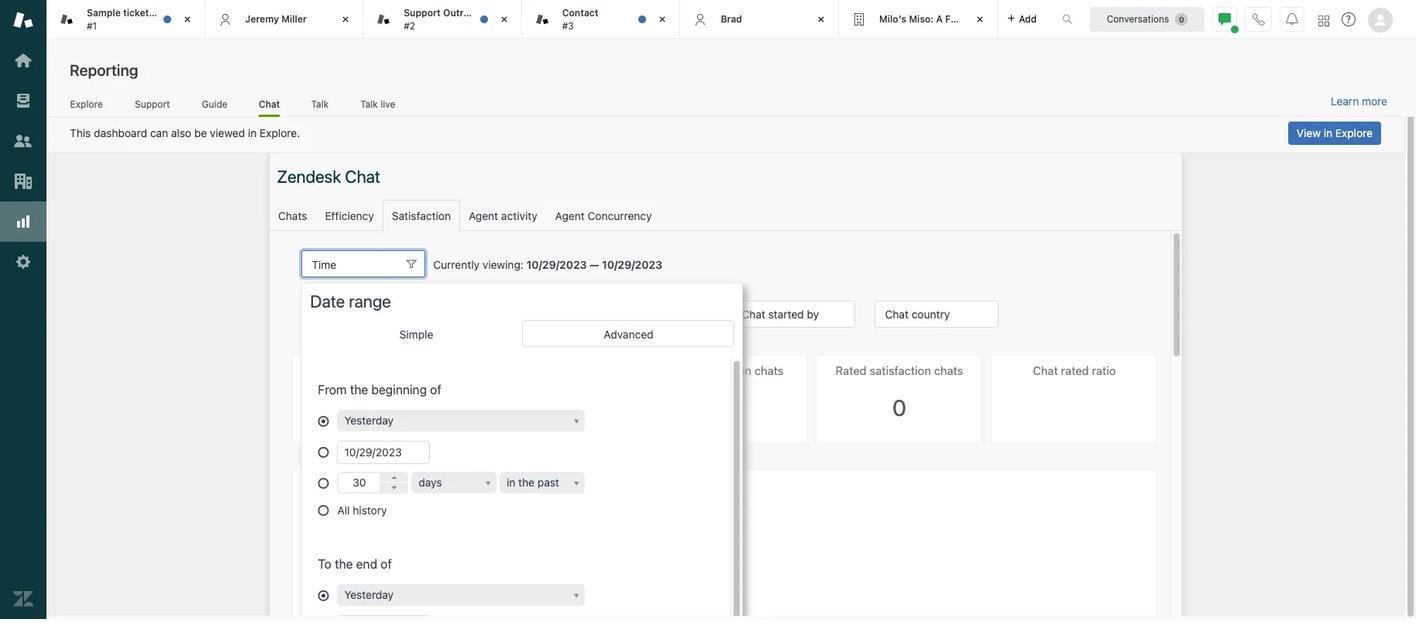 Task type: describe. For each thing, give the bounding box(es) containing it.
close image for contact
[[655, 12, 670, 27]]

miso:
[[909, 13, 934, 25]]

button displays agent's chat status as online. image
[[1219, 13, 1231, 25]]

jeremy miller
[[245, 13, 307, 25]]

support for support outreach #2
[[404, 7, 441, 19]]

talk for talk live
[[360, 98, 378, 110]]

close image for brad
[[813, 12, 829, 27]]

outreach
[[443, 7, 485, 19]]

get started image
[[13, 50, 33, 71]]

#3
[[562, 20, 574, 31]]

close image inside tab
[[496, 12, 512, 27]]

ticket
[[197, 7, 223, 19]]

sample
[[87, 7, 121, 19]]

view in explore
[[1297, 126, 1373, 139]]

get help image
[[1342, 12, 1356, 26]]

more
[[1362, 95, 1388, 108]]

explore inside button
[[1336, 126, 1373, 139]]

ticket:
[[123, 7, 152, 19]]

conversations
[[1107, 13, 1169, 24]]

view in explore button
[[1288, 122, 1381, 145]]

explore.
[[260, 126, 300, 139]]

reporting
[[70, 61, 138, 79]]

customers image
[[13, 131, 33, 151]]

tabs tab list
[[46, 0, 1046, 39]]

explore link
[[70, 98, 103, 115]]

this dashboard can also be viewed in explore.
[[70, 126, 300, 139]]

dashboard
[[94, 126, 147, 139]]

also
[[171, 126, 191, 139]]

views image
[[13, 91, 33, 111]]

brad tab
[[681, 0, 839, 39]]

in inside button
[[1324, 126, 1333, 139]]

main element
[[0, 0, 46, 619]]

0 vertical spatial explore
[[70, 98, 103, 110]]

meet
[[155, 7, 177, 19]]

zendesk products image
[[1319, 15, 1329, 26]]

milo's miso: a foodlez subsidiary
[[879, 13, 1032, 25]]

close image for sample ticket: meet the ticket
[[179, 12, 195, 27]]

viewed
[[210, 126, 245, 139]]

zendesk image
[[13, 589, 33, 609]]

organizations image
[[13, 171, 33, 191]]

conversations button
[[1090, 7, 1205, 31]]

can
[[150, 126, 168, 139]]

milo's miso: a foodlez subsidiary tab
[[839, 0, 1032, 39]]

#1
[[87, 20, 97, 31]]

talk live
[[360, 98, 395, 110]]

the
[[180, 7, 195, 19]]

guide
[[202, 98, 227, 110]]

contact
[[562, 7, 599, 19]]



Task type: vqa. For each thing, say whether or not it's contained in the screenshot.
Contact #3
yes



Task type: locate. For each thing, give the bounding box(es) containing it.
reporting image
[[13, 212, 33, 232]]

3 close image from the left
[[813, 12, 829, 27]]

close image inside "jeremy miller" tab
[[338, 12, 353, 27]]

explore down learn more link
[[1336, 126, 1373, 139]]

3 close image from the left
[[972, 12, 987, 27]]

0 vertical spatial support
[[404, 7, 441, 19]]

add
[[1019, 13, 1037, 24]]

contact #3
[[562, 7, 599, 31]]

jeremy miller tab
[[205, 0, 364, 39]]

0 horizontal spatial close image
[[338, 12, 353, 27]]

foodlez
[[945, 13, 981, 25]]

this
[[70, 126, 91, 139]]

a
[[936, 13, 943, 25]]

sample ticket: meet the ticket #1
[[87, 7, 223, 31]]

close image right outreach
[[496, 12, 512, 27]]

tab containing contact
[[522, 0, 681, 39]]

support inside support outreach #2
[[404, 7, 441, 19]]

1 close image from the left
[[338, 12, 353, 27]]

zendesk support image
[[13, 10, 33, 30]]

milo's
[[879, 13, 907, 25]]

1 horizontal spatial explore
[[1336, 126, 1373, 139]]

close image right "miller"
[[338, 12, 353, 27]]

close image left milo's at the right
[[813, 12, 829, 27]]

1 horizontal spatial close image
[[496, 12, 512, 27]]

1 tab from the left
[[46, 0, 223, 39]]

#2
[[404, 20, 415, 31]]

in right viewed
[[248, 126, 257, 139]]

chat
[[259, 98, 280, 110]]

view
[[1297, 126, 1321, 139]]

tab containing support outreach
[[364, 0, 522, 39]]

notifications image
[[1286, 13, 1298, 25]]

1 horizontal spatial talk
[[360, 98, 378, 110]]

close image right a
[[972, 12, 987, 27]]

2 close image from the left
[[496, 12, 512, 27]]

close image right "meet"
[[179, 12, 195, 27]]

jeremy
[[245, 13, 279, 25]]

guide link
[[202, 98, 228, 115]]

tab
[[46, 0, 223, 39], [364, 0, 522, 39], [522, 0, 681, 39]]

in
[[248, 126, 257, 139], [1324, 126, 1333, 139]]

2 horizontal spatial close image
[[972, 12, 987, 27]]

support up #2 on the top
[[404, 7, 441, 19]]

brad
[[721, 13, 742, 25]]

learn
[[1331, 95, 1359, 108]]

1 talk from the left
[[311, 98, 329, 110]]

2 in from the left
[[1324, 126, 1333, 139]]

support link
[[134, 98, 171, 115]]

1 horizontal spatial in
[[1324, 126, 1333, 139]]

1 vertical spatial explore
[[1336, 126, 1373, 139]]

close image left brad on the top
[[655, 12, 670, 27]]

1 in from the left
[[248, 126, 257, 139]]

in right view
[[1324, 126, 1333, 139]]

live
[[381, 98, 395, 110]]

support
[[404, 7, 441, 19], [135, 98, 170, 110]]

close image for jeremy miller
[[338, 12, 353, 27]]

be
[[194, 126, 207, 139]]

2 close image from the left
[[655, 12, 670, 27]]

explore
[[70, 98, 103, 110], [1336, 126, 1373, 139]]

1 vertical spatial support
[[135, 98, 170, 110]]

0 horizontal spatial close image
[[179, 12, 195, 27]]

learn more link
[[1331, 95, 1388, 108]]

1 close image from the left
[[179, 12, 195, 27]]

talk link
[[311, 98, 329, 115]]

0 horizontal spatial talk
[[311, 98, 329, 110]]

tab containing sample ticket: meet the ticket
[[46, 0, 223, 39]]

talk right the chat
[[311, 98, 329, 110]]

talk for talk
[[311, 98, 329, 110]]

1 horizontal spatial close image
[[655, 12, 670, 27]]

0 horizontal spatial support
[[135, 98, 170, 110]]

talk live link
[[360, 98, 396, 115]]

2 tab from the left
[[364, 0, 522, 39]]

2 horizontal spatial close image
[[813, 12, 829, 27]]

subsidiary
[[984, 13, 1032, 25]]

3 tab from the left
[[522, 0, 681, 39]]

chat link
[[259, 98, 280, 117]]

2 talk from the left
[[360, 98, 378, 110]]

support for support
[[135, 98, 170, 110]]

talk
[[311, 98, 329, 110], [360, 98, 378, 110]]

learn more
[[1331, 95, 1388, 108]]

close image
[[338, 12, 353, 27], [496, 12, 512, 27], [813, 12, 829, 27]]

admin image
[[13, 252, 33, 272]]

close image
[[179, 12, 195, 27], [655, 12, 670, 27], [972, 12, 987, 27]]

add button
[[998, 0, 1046, 38]]

close image inside the milo's miso: a foodlez subsidiary tab
[[972, 12, 987, 27]]

0 horizontal spatial in
[[248, 126, 257, 139]]

close image inside brad tab
[[813, 12, 829, 27]]

1 horizontal spatial support
[[404, 7, 441, 19]]

miller
[[281, 13, 307, 25]]

support outreach #2
[[404, 7, 485, 31]]

0 horizontal spatial explore
[[70, 98, 103, 110]]

explore up this
[[70, 98, 103, 110]]

talk left live
[[360, 98, 378, 110]]

support up can
[[135, 98, 170, 110]]



